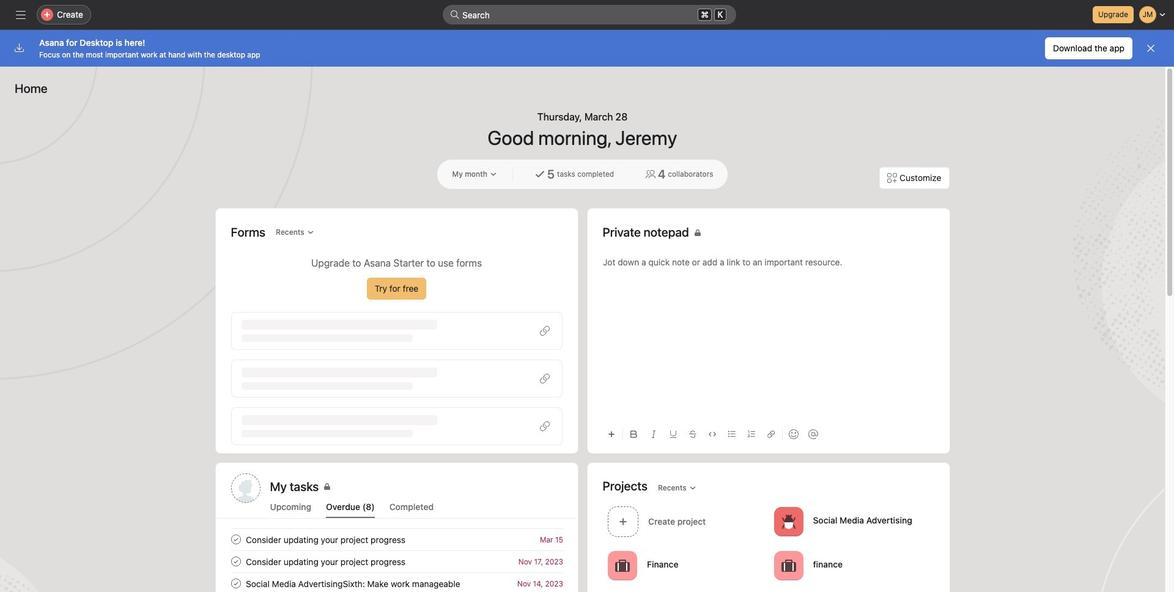 Task type: describe. For each thing, give the bounding box(es) containing it.
briefcase image
[[781, 558, 796, 573]]

bulleted list image
[[728, 431, 736, 438]]

Search tasks, projects, and more text field
[[443, 5, 736, 24]]

insert an object image
[[608, 431, 615, 438]]

italics image
[[650, 431, 657, 438]]

numbered list image
[[748, 431, 755, 438]]

underline image
[[669, 431, 677, 438]]

1 list item from the top
[[216, 529, 578, 551]]

bold image
[[630, 431, 638, 438]]

code image
[[709, 431, 716, 438]]

mark complete image for second list item from the top
[[228, 554, 243, 569]]

Mark complete checkbox
[[228, 576, 243, 591]]

3 list item from the top
[[216, 573, 578, 592]]

at mention image
[[808, 429, 818, 439]]

strikethrough image
[[689, 431, 696, 438]]



Task type: vqa. For each thing, say whether or not it's contained in the screenshot.
leftmost briefcase IMAGE
yes



Task type: locate. For each thing, give the bounding box(es) containing it.
mark complete image
[[228, 532, 243, 547], [228, 554, 243, 569]]

mark complete image for 3rd list item from the bottom
[[228, 532, 243, 547]]

dismiss image
[[1146, 43, 1156, 53]]

list item
[[216, 529, 578, 551], [216, 551, 578, 573], [216, 573, 578, 592]]

1 mark complete image from the top
[[228, 532, 243, 547]]

bug image
[[781, 514, 796, 529]]

2 mark complete image from the top
[[228, 554, 243, 569]]

1 mark complete checkbox from the top
[[228, 532, 243, 547]]

briefcase image
[[615, 558, 630, 573]]

mark complete checkbox up mark complete image
[[228, 532, 243, 547]]

0 vertical spatial mark complete checkbox
[[228, 532, 243, 547]]

prominent image
[[450, 10, 460, 20]]

2 list item from the top
[[216, 551, 578, 573]]

None field
[[443, 5, 736, 24]]

toolbar
[[603, 420, 934, 448]]

2 mark complete checkbox from the top
[[228, 554, 243, 569]]

mark complete checkbox up mark complete option
[[228, 554, 243, 569]]

add profile photo image
[[231, 473, 260, 503]]

expand sidebar image
[[16, 10, 26, 20]]

mark complete image
[[228, 576, 243, 591]]

mark complete checkbox for 3rd list item from the bottom
[[228, 532, 243, 547]]

emoji image
[[789, 429, 799, 439]]

0 vertical spatial mark complete image
[[228, 532, 243, 547]]

mark complete image up mark complete image
[[228, 532, 243, 547]]

1 vertical spatial mark complete checkbox
[[228, 554, 243, 569]]

mark complete checkbox for second list item from the top
[[228, 554, 243, 569]]

Mark complete checkbox
[[228, 532, 243, 547], [228, 554, 243, 569]]

1 vertical spatial mark complete image
[[228, 554, 243, 569]]

link image
[[767, 431, 775, 438]]

mark complete image up mark complete option
[[228, 554, 243, 569]]



